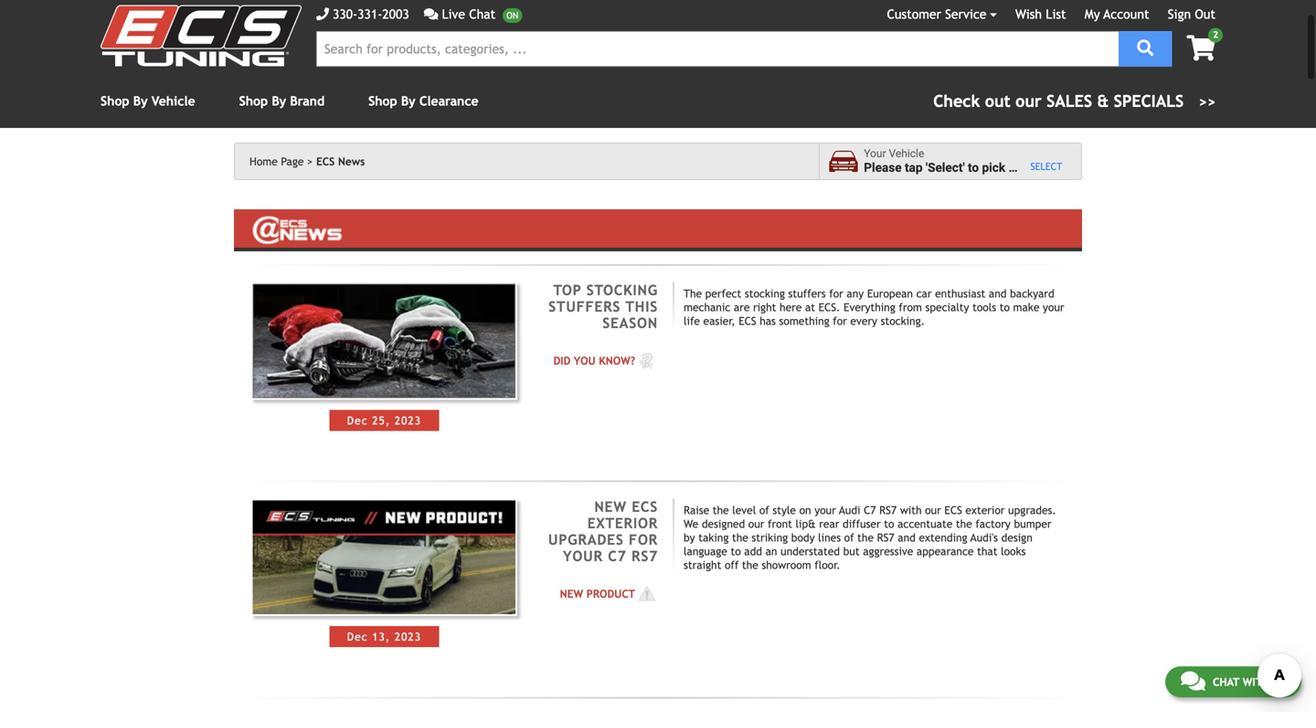 Task type: vqa. For each thing, say whether or not it's contained in the screenshot.
'Service'
yes



Task type: describe. For each thing, give the bounding box(es) containing it.
330-331-2003 link
[[316, 5, 409, 24]]

2 link
[[1173, 28, 1224, 63]]

shop by vehicle link
[[101, 94, 195, 108]]

looks
[[1001, 545, 1026, 558]]

1 vertical spatial for
[[833, 315, 848, 328]]

1 vertical spatial chat
[[1213, 676, 1240, 689]]

2
[[1214, 29, 1219, 40]]

'select'
[[926, 161, 965, 175]]

top stocking stuffers this season image
[[251, 282, 518, 400]]

appearance
[[917, 545, 974, 558]]

ecs left news on the top of page
[[316, 155, 335, 168]]

stocking.
[[881, 315, 926, 328]]

and inside raise the level of style on your audi c7 rs7 with our ecs exterior upgrades. we designed our front lip& rear diffuser to accentuate the factory bumper by taking the striking body lines of the rs7 and extending audi's design language to add an understated but aggressive appearance that looks straight off the showroom floor.
[[898, 531, 916, 544]]

331-
[[358, 7, 383, 21]]

dec for top stocking stuffers this season
[[347, 414, 368, 427]]

ecs tuning image
[[101, 5, 302, 66]]

level
[[733, 504, 757, 517]]

wish
[[1016, 7, 1043, 21]]

the perfect stocking stuffers for any european car enthusiast and backyard mechanic are right here at ecs.   everything from specialty tools to make your life easier, ecs has something for every stocking.
[[684, 287, 1065, 328]]

shop for shop by clearance
[[369, 94, 397, 108]]

new ecs exterior upgrades for your c7 rs7
[[549, 499, 658, 565]]

the up designed
[[713, 504, 729, 517]]

6 image
[[636, 352, 658, 370]]

to right diffuser
[[885, 518, 895, 530]]

new for product
[[560, 587, 584, 600]]

comments image for chat
[[1181, 670, 1206, 692]]

home page
[[250, 155, 304, 168]]

2003
[[383, 7, 409, 21]]

wish list link
[[1016, 7, 1067, 21]]

top stocking stuffers this season link
[[549, 282, 658, 332]]

taking
[[699, 531, 729, 544]]

select
[[1031, 161, 1063, 172]]

0 vertical spatial for
[[830, 287, 844, 300]]

upgrades
[[549, 532, 624, 548]]

phone image
[[316, 8, 329, 21]]

service
[[946, 7, 987, 21]]

live chat link
[[424, 5, 522, 24]]

enthusiast
[[936, 287, 986, 300]]

to inside your vehicle please tap 'select' to pick a vehicle
[[969, 161, 980, 175]]

exterior
[[588, 515, 658, 532]]

c7 inside raise the level of style on your audi c7 rs7 with our ecs exterior upgrades. we designed our front lip& rear diffuser to accentuate the factory bumper by taking the striking body lines of the rs7 and extending audi's design language to add an understated but aggressive appearance that looks straight off the showroom floor.
[[864, 504, 877, 517]]

sign
[[1169, 7, 1192, 21]]

any
[[847, 287, 864, 300]]

the up the add
[[732, 531, 749, 544]]

sales & specials link
[[934, 89, 1216, 113]]

330-331-2003
[[333, 7, 409, 21]]

brand
[[290, 94, 325, 108]]

your inside your vehicle please tap 'select' to pick a vehicle
[[864, 147, 887, 160]]

0 horizontal spatial vehicle
[[152, 94, 195, 108]]

know?
[[599, 354, 636, 367]]

0 vertical spatial chat
[[469, 7, 496, 21]]

audi
[[840, 504, 861, 517]]

live chat
[[442, 7, 496, 21]]

mechanic
[[684, 301, 731, 314]]

off
[[725, 559, 739, 572]]

here
[[780, 301, 802, 314]]

comments image for live
[[424, 8, 438, 21]]

raise the level of style on your audi c7 rs7 with our ecs exterior upgrades. we designed our front lip& rear diffuser to accentuate the factory bumper by taking the striking body lines of the rs7 and extending audi's design language to add an understated but aggressive appearance that looks straight off the showroom floor.
[[684, 504, 1057, 572]]

the down diffuser
[[858, 531, 874, 544]]

for
[[629, 532, 658, 548]]

1 vertical spatial our
[[749, 518, 765, 530]]

new for ecs
[[595, 499, 627, 515]]

ecs inside raise the level of style on your audi c7 rs7 with our ecs exterior upgrades. we designed our front lip& rear diffuser to accentuate the factory bumper by taking the striking body lines of the rs7 and extending audi's design language to add an understated but aggressive appearance that looks straight off the showroom floor.
[[945, 504, 963, 517]]

shop by vehicle
[[101, 94, 195, 108]]

lip&
[[796, 518, 816, 530]]

life
[[684, 315, 700, 328]]

the down the add
[[742, 559, 759, 572]]

dec 25, 2023 link
[[251, 282, 518, 431]]

4 image
[[636, 585, 658, 603]]

Search text field
[[316, 31, 1119, 67]]

shop for shop by brand
[[239, 94, 268, 108]]

stocking
[[745, 287, 786, 300]]

are
[[734, 301, 750, 314]]

dec for new ecs exterior upgrades for your c7 rs7
[[347, 631, 368, 644]]

that
[[978, 545, 998, 558]]

specialty
[[926, 301, 970, 314]]

designed
[[702, 518, 745, 530]]

to up the off
[[731, 545, 741, 558]]

style
[[773, 504, 797, 517]]

chat with us
[[1213, 676, 1287, 689]]

you
[[574, 354, 596, 367]]

we
[[684, 518, 699, 530]]

but
[[844, 545, 860, 558]]

add
[[745, 545, 763, 558]]

on
[[800, 504, 812, 517]]

from
[[899, 301, 923, 314]]

sign out
[[1169, 7, 1216, 21]]

330-
[[333, 7, 358, 21]]

2023 for top stocking stuffers this season
[[395, 414, 422, 427]]

customer
[[888, 7, 942, 21]]

right
[[754, 301, 777, 314]]

new product
[[560, 587, 636, 600]]

your inside the perfect stocking stuffers for any european car enthusiast and backyard mechanic are right here at ecs.   everything from specialty tools to make your life easier, ecs has something for every stocking.
[[1044, 301, 1065, 314]]

dec 13, 2023
[[347, 631, 422, 644]]

with inside raise the level of style on your audi c7 rs7 with our ecs exterior upgrades. we designed our front lip& rear diffuser to accentuate the factory bumper by taking the striking body lines of the rs7 and extending audi's design language to add an understated but aggressive appearance that looks straight off the showroom floor.
[[901, 504, 922, 517]]

everything
[[844, 301, 896, 314]]

new ecs exterior upgrades for your c7 rs7 link
[[549, 499, 658, 565]]

product
[[587, 587, 636, 600]]

exterior
[[966, 504, 1005, 517]]

new ecs exterior upgrades for your c7 rs7 image
[[251, 499, 518, 617]]

stuffers
[[549, 299, 621, 315]]

stocking
[[587, 282, 658, 299]]

my account link
[[1085, 7, 1150, 21]]



Task type: locate. For each thing, give the bounding box(es) containing it.
ecs.
[[819, 301, 841, 314]]

top stocking stuffers this season
[[549, 282, 658, 332]]

1 shop from the left
[[101, 94, 129, 108]]

1 vertical spatial of
[[845, 531, 855, 544]]

1 vertical spatial your
[[563, 548, 603, 565]]

1 2023 from the top
[[395, 414, 422, 427]]

your inside raise the level of style on your audi c7 rs7 with our ecs exterior upgrades. we designed our front lip& rear diffuser to accentuate the factory bumper by taking the striking body lines of the rs7 and extending audi's design language to add an understated but aggressive appearance that looks straight off the showroom floor.
[[815, 504, 837, 517]]

shop
[[101, 94, 129, 108], [239, 94, 268, 108], [369, 94, 397, 108]]

shopping cart image
[[1188, 35, 1216, 61]]

the
[[684, 287, 702, 300]]

dec 13, 2023 link
[[251, 499, 518, 648]]

for up ecs.
[[830, 287, 844, 300]]

1 vertical spatial 2023
[[395, 631, 422, 644]]

ecs
[[316, 155, 335, 168], [739, 315, 757, 328], [632, 499, 658, 515], [945, 504, 963, 517]]

0 horizontal spatial new
[[560, 587, 584, 600]]

dec left 25,
[[347, 414, 368, 427]]

ecs up 'extending'
[[945, 504, 963, 517]]

chat right the live
[[469, 7, 496, 21]]

2 dec from the top
[[347, 631, 368, 644]]

car
[[917, 287, 932, 300]]

2 horizontal spatial shop
[[369, 94, 397, 108]]

25,
[[372, 414, 391, 427]]

vehicle up tap
[[889, 147, 925, 160]]

our up "accentuate"
[[926, 504, 942, 517]]

customer service
[[888, 7, 987, 21]]

0 horizontal spatial your
[[815, 504, 837, 517]]

rs7 up aggressive
[[878, 531, 895, 544]]

rs7 inside new ecs exterior upgrades for your c7 rs7
[[632, 548, 658, 565]]

1 vertical spatial vehicle
[[889, 147, 925, 160]]

1 horizontal spatial chat
[[1213, 676, 1240, 689]]

pick
[[983, 161, 1006, 175]]

sign out link
[[1169, 7, 1216, 21]]

european
[[868, 287, 914, 300]]

make
[[1014, 301, 1040, 314]]

did you know?
[[554, 354, 636, 367]]

0 horizontal spatial by
[[133, 94, 148, 108]]

new left the product on the bottom left of the page
[[560, 587, 584, 600]]

page
[[281, 155, 304, 168]]

1 vertical spatial rs7
[[878, 531, 895, 544]]

1 horizontal spatial our
[[926, 504, 942, 517]]

rs7 up 4 icon
[[632, 548, 658, 565]]

to inside the perfect stocking stuffers for any european car enthusiast and backyard mechanic are right here at ecs.   everything from specialty tools to make your life easier, ecs has something for every stocking.
[[1000, 301, 1011, 314]]

your inside new ecs exterior upgrades for your c7 rs7
[[563, 548, 603, 565]]

1 horizontal spatial new
[[595, 499, 627, 515]]

0 vertical spatial c7
[[864, 504, 877, 517]]

by down ecs tuning image
[[133, 94, 148, 108]]

ecs inside new ecs exterior upgrades for your c7 rs7
[[632, 499, 658, 515]]

0 horizontal spatial comments image
[[424, 8, 438, 21]]

us
[[1274, 676, 1287, 689]]

c7 left for
[[608, 548, 627, 565]]

and up "tools"
[[989, 287, 1007, 300]]

0 vertical spatial rs7
[[880, 504, 897, 517]]

your vehicle please tap 'select' to pick a vehicle
[[864, 147, 1059, 175]]

c7 inside new ecs exterior upgrades for your c7 rs7
[[608, 548, 627, 565]]

0 vertical spatial your
[[1044, 301, 1065, 314]]

0 vertical spatial our
[[926, 504, 942, 517]]

your up 'new product'
[[563, 548, 603, 565]]

ecs inside the perfect stocking stuffers for any european car enthusiast and backyard mechanic are right here at ecs.   everything from specialty tools to make your life easier, ecs has something for every stocking.
[[739, 315, 757, 328]]

0 horizontal spatial your
[[563, 548, 603, 565]]

language
[[684, 545, 728, 558]]

vehicle inside your vehicle please tap 'select' to pick a vehicle
[[889, 147, 925, 160]]

to
[[969, 161, 980, 175], [1000, 301, 1011, 314], [885, 518, 895, 530], [731, 545, 741, 558]]

13,
[[372, 631, 391, 644]]

of left style
[[760, 504, 770, 517]]

1 horizontal spatial vehicle
[[889, 147, 925, 160]]

vehicle down ecs tuning image
[[152, 94, 195, 108]]

2 horizontal spatial by
[[401, 94, 416, 108]]

showroom
[[762, 559, 812, 572]]

ecs up for
[[632, 499, 658, 515]]

home
[[250, 155, 278, 168]]

this
[[626, 299, 658, 315]]

shop by brand
[[239, 94, 325, 108]]

new inside new ecs exterior upgrades for your c7 rs7
[[595, 499, 627, 515]]

list
[[1046, 7, 1067, 21]]

tap
[[905, 161, 923, 175]]

comments image left chat with us
[[1181, 670, 1206, 692]]

c7 up diffuser
[[864, 504, 877, 517]]

2 2023 from the top
[[395, 631, 422, 644]]

rear
[[820, 518, 840, 530]]

rs7 up diffuser
[[880, 504, 897, 517]]

with left us
[[1243, 676, 1270, 689]]

3 shop from the left
[[369, 94, 397, 108]]

2023 right 13,
[[395, 631, 422, 644]]

floor.
[[815, 559, 841, 572]]

dec left 13,
[[347, 631, 368, 644]]

striking
[[752, 531, 789, 544]]

1 horizontal spatial of
[[845, 531, 855, 544]]

shop by clearance link
[[369, 94, 479, 108]]

for down ecs.
[[833, 315, 848, 328]]

season
[[603, 315, 658, 332]]

your down 'backyard'
[[1044, 301, 1065, 314]]

front
[[768, 518, 793, 530]]

comments image left the live
[[424, 8, 438, 21]]

the up audi's
[[957, 518, 973, 530]]

our down level
[[749, 518, 765, 530]]

2023 right 25,
[[395, 414, 422, 427]]

1 vertical spatial c7
[[608, 548, 627, 565]]

a
[[1009, 161, 1016, 175]]

1 by from the left
[[133, 94, 148, 108]]

did
[[554, 354, 571, 367]]

new
[[595, 499, 627, 515], [560, 587, 584, 600]]

to right "tools"
[[1000, 301, 1011, 314]]

2 shop from the left
[[239, 94, 268, 108]]

0 horizontal spatial chat
[[469, 7, 496, 21]]

bumper
[[1015, 518, 1052, 530]]

1 vertical spatial your
[[815, 504, 837, 517]]

1 horizontal spatial your
[[1044, 301, 1065, 314]]

0 vertical spatial 2023
[[395, 414, 422, 427]]

backyard
[[1011, 287, 1055, 300]]

shop for shop by vehicle
[[101, 94, 129, 108]]

0 vertical spatial vehicle
[[152, 94, 195, 108]]

by left clearance on the top of the page
[[401, 94, 416, 108]]

and inside the perfect stocking stuffers for any european car enthusiast and backyard mechanic are right here at ecs.   everything from specialty tools to make your life easier, ecs has something for every stocking.
[[989, 287, 1007, 300]]

home page link
[[250, 155, 313, 168]]

your up please
[[864, 147, 887, 160]]

2 vertical spatial rs7
[[632, 548, 658, 565]]

2 by from the left
[[272, 94, 286, 108]]

accentuate
[[898, 518, 953, 530]]

my account
[[1085, 7, 1150, 21]]

of up but
[[845, 531, 855, 544]]

factory
[[976, 518, 1011, 530]]

1 horizontal spatial shop
[[239, 94, 268, 108]]

1 vertical spatial new
[[560, 587, 584, 600]]

0 vertical spatial dec
[[347, 414, 368, 427]]

0 horizontal spatial our
[[749, 518, 765, 530]]

by for clearance
[[401, 94, 416, 108]]

1 horizontal spatial and
[[989, 287, 1007, 300]]

by
[[684, 531, 696, 544]]

specials
[[1115, 91, 1185, 111]]

0 vertical spatial comments image
[[424, 8, 438, 21]]

3 by from the left
[[401, 94, 416, 108]]

1 vertical spatial dec
[[347, 631, 368, 644]]

top
[[554, 282, 582, 299]]

easier,
[[704, 315, 736, 328]]

1 horizontal spatial c7
[[864, 504, 877, 517]]

0 horizontal spatial with
[[901, 504, 922, 517]]

2023
[[395, 414, 422, 427], [395, 631, 422, 644]]

1 vertical spatial and
[[898, 531, 916, 544]]

0 vertical spatial and
[[989, 287, 1007, 300]]

0 vertical spatial of
[[760, 504, 770, 517]]

0 horizontal spatial and
[[898, 531, 916, 544]]

2023 inside dec 13, 2023 link
[[395, 631, 422, 644]]

account
[[1104, 7, 1150, 21]]

search image
[[1138, 40, 1154, 56]]

wish list
[[1016, 7, 1067, 21]]

and down "accentuate"
[[898, 531, 916, 544]]

2023 for new ecs exterior upgrades for your c7 rs7
[[395, 631, 422, 644]]

1 horizontal spatial your
[[864, 147, 887, 160]]

by for brand
[[272, 94, 286, 108]]

sales & specials
[[1047, 91, 1185, 111]]

to left pick
[[969, 161, 980, 175]]

extending
[[920, 531, 968, 544]]

with up "accentuate"
[[901, 504, 922, 517]]

at
[[806, 301, 816, 314]]

customer service button
[[888, 5, 998, 24]]

chat with us link
[[1166, 667, 1302, 698]]

shop by clearance
[[369, 94, 479, 108]]

&
[[1098, 91, 1110, 111]]

my
[[1085, 7, 1101, 21]]

1 dec from the top
[[347, 414, 368, 427]]

1 vertical spatial comments image
[[1181, 670, 1206, 692]]

by left brand
[[272, 94, 286, 108]]

0 horizontal spatial of
[[760, 504, 770, 517]]

comments image inside live chat link
[[424, 8, 438, 21]]

lines
[[819, 531, 841, 544]]

chat left us
[[1213, 676, 1240, 689]]

the
[[713, 504, 729, 517], [957, 518, 973, 530], [732, 531, 749, 544], [858, 531, 874, 544], [742, 559, 759, 572]]

comments image
[[424, 8, 438, 21], [1181, 670, 1206, 692]]

straight
[[684, 559, 722, 572]]

2023 inside dec 25, 2023 link
[[395, 414, 422, 427]]

vehicle
[[152, 94, 195, 108], [889, 147, 925, 160]]

ecs down 'are'
[[739, 315, 757, 328]]

0 vertical spatial with
[[901, 504, 922, 517]]

1 vertical spatial with
[[1243, 676, 1270, 689]]

aggressive
[[864, 545, 914, 558]]

1 horizontal spatial by
[[272, 94, 286, 108]]

ecs news
[[316, 155, 365, 168]]

0 vertical spatial new
[[595, 499, 627, 515]]

0 horizontal spatial c7
[[608, 548, 627, 565]]

1 horizontal spatial with
[[1243, 676, 1270, 689]]

audi's
[[971, 531, 999, 544]]

new up upgrades
[[595, 499, 627, 515]]

0 horizontal spatial shop
[[101, 94, 129, 108]]

an
[[766, 545, 778, 558]]

0 vertical spatial your
[[864, 147, 887, 160]]

by for vehicle
[[133, 94, 148, 108]]

perfect
[[706, 287, 742, 300]]

1 horizontal spatial comments image
[[1181, 670, 1206, 692]]

your up rear on the bottom right of the page
[[815, 504, 837, 517]]

clearance
[[420, 94, 479, 108]]

comments image inside chat with us link
[[1181, 670, 1206, 692]]

body
[[792, 531, 815, 544]]



